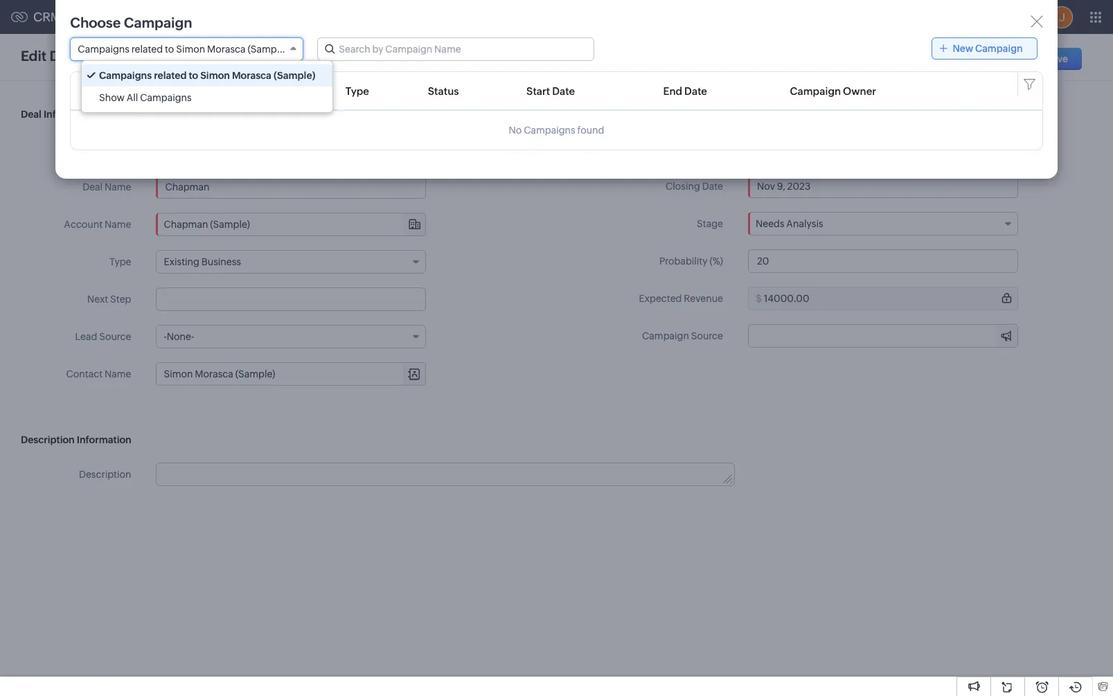 Task type: vqa. For each thing, say whether or not it's contained in the screenshot.
the bottom Information
yes



Task type: locate. For each thing, give the bounding box(es) containing it.
name for contact name
[[105, 369, 131, 380]]

deal
[[50, 48, 79, 64], [21, 109, 41, 120], [79, 143, 99, 155], [83, 182, 103, 193]]

closing
[[666, 181, 700, 192]]

related inside field
[[131, 44, 163, 55]]

name
[[188, 85, 217, 97], [105, 182, 131, 193], [105, 219, 131, 230], [105, 369, 131, 380]]

0 vertical spatial owner
[[843, 85, 877, 97]]

date
[[552, 85, 575, 97], [685, 85, 707, 97], [702, 181, 723, 192]]

1 horizontal spatial description
[[79, 469, 131, 480]]

simon inside option
[[200, 70, 230, 81]]

show
[[99, 92, 125, 103]]

save
[[949, 53, 971, 64], [1047, 53, 1068, 64]]

0 horizontal spatial save
[[949, 53, 971, 64]]

0 vertical spatial related
[[131, 44, 163, 55]]

0 vertical spatial description
[[21, 434, 75, 446]]

1 vertical spatial owner
[[101, 143, 131, 155]]

0 vertical spatial type
[[346, 85, 369, 97]]

morasca up the "show all campaigns" option
[[232, 70, 272, 81]]

probability (%)
[[660, 256, 723, 267]]

simon
[[176, 44, 205, 55], [200, 70, 230, 81]]

date right "closing"
[[702, 181, 723, 192]]

campaigns related to simon morasca (sample) down contacts
[[78, 44, 288, 55]]

campaigns related to simon morasca (sample) up the "show all campaigns" option
[[99, 70, 316, 81]]

1 horizontal spatial owner
[[843, 85, 877, 97]]

information up the deal owner
[[44, 109, 98, 120]]

related up campaign name
[[154, 70, 187, 81]]

date for end date
[[685, 85, 707, 97]]

1 vertical spatial morasca
[[232, 70, 272, 81]]

1 vertical spatial (sample)
[[274, 70, 316, 81]]

1 horizontal spatial save
[[1047, 53, 1068, 64]]

0 vertical spatial to
[[165, 44, 174, 55]]

closing date
[[666, 181, 723, 192]]

information down contact name
[[77, 434, 131, 446]]

(sample)
[[248, 44, 288, 55], [274, 70, 316, 81]]

name down the deal owner
[[105, 182, 131, 193]]

1 vertical spatial related
[[154, 70, 187, 81]]

contacts
[[176, 11, 217, 23]]

1 vertical spatial description
[[79, 469, 131, 480]]

0 horizontal spatial new
[[953, 43, 974, 54]]

1 horizontal spatial type
[[346, 85, 369, 97]]

1 horizontal spatial source
[[691, 331, 723, 342]]

0 horizontal spatial description
[[21, 434, 75, 446]]

1 horizontal spatial new
[[992, 53, 1013, 64]]

to
[[165, 44, 174, 55], [189, 70, 198, 81]]

information for description information
[[77, 434, 131, 446]]

2 save from the left
[[1047, 53, 1068, 64]]

contact name
[[66, 369, 131, 380]]

morasca inside field
[[207, 44, 246, 55]]

to up campaign name
[[189, 70, 198, 81]]

0 vertical spatial information
[[44, 109, 98, 120]]

edit
[[21, 48, 47, 64], [86, 50, 103, 61]]

campaigns related to simon morasca (sample)
[[78, 44, 288, 55], [99, 70, 316, 81]]

Campaigns related to Simon Morasca (Sample) field
[[70, 37, 304, 61]]

lead source
[[75, 331, 131, 342]]

None text field
[[748, 249, 1019, 273], [156, 288, 426, 311], [748, 249, 1019, 273], [156, 288, 426, 311]]

1 save from the left
[[949, 53, 971, 64]]

1 vertical spatial simon
[[200, 70, 230, 81]]

crm link
[[11, 10, 61, 24]]

simon up the "show all campaigns" option
[[200, 70, 230, 81]]

description information
[[21, 434, 131, 446]]

0 vertical spatial simon
[[176, 44, 205, 55]]

1 vertical spatial campaigns related to simon morasca (sample)
[[99, 70, 316, 81]]

choose
[[70, 15, 121, 30]]

(sample) inside "campaigns related to simon morasca (sample)" option
[[274, 70, 316, 81]]

deal name
[[83, 182, 131, 193]]

1 horizontal spatial edit
[[86, 50, 103, 61]]

morasca
[[207, 44, 246, 55], [232, 70, 272, 81]]

crm
[[33, 10, 61, 24]]

new
[[953, 43, 974, 54], [992, 53, 1013, 64]]

0 horizontal spatial to
[[165, 44, 174, 55]]

choose campaign
[[70, 15, 192, 30]]

probability
[[660, 256, 708, 267]]

stage
[[697, 218, 723, 229]]

0 vertical spatial campaigns related to simon morasca (sample)
[[78, 44, 288, 55]]

list box containing campaigns related to simon morasca (sample)
[[82, 61, 333, 112]]

name right account
[[105, 219, 131, 230]]

information for deal information
[[44, 109, 98, 120]]

0 horizontal spatial source
[[99, 331, 131, 342]]

None text field
[[764, 138, 1018, 160], [156, 175, 426, 199], [157, 464, 734, 486], [764, 138, 1018, 160], [156, 175, 426, 199], [157, 464, 734, 486]]

campaign source
[[642, 331, 723, 342]]

campaign for campaign owner
[[790, 85, 841, 97]]

next step
[[87, 294, 131, 305]]

save and new
[[949, 53, 1013, 64]]

lead
[[75, 331, 97, 342]]

owner
[[843, 85, 877, 97], [101, 143, 131, 155]]

status
[[428, 85, 459, 97]]

morasca up "campaigns related to simon morasca (sample)" option
[[207, 44, 246, 55]]

campaigns down edit page layout link
[[99, 70, 152, 81]]

0 horizontal spatial type
[[110, 256, 131, 267]]

jeremy miller
[[164, 143, 223, 154]]

end date
[[663, 85, 707, 97]]

simon inside field
[[176, 44, 205, 55]]

start date
[[527, 85, 575, 97]]

edit deal edit page layout
[[21, 48, 160, 64]]

description
[[21, 434, 75, 446], [79, 469, 131, 480]]

name down the campaigns related to simon morasca (sample) field
[[188, 85, 217, 97]]

campaign owner
[[790, 85, 877, 97]]

Search by Campaign Name text field
[[318, 38, 594, 60]]

0 vertical spatial (sample)
[[248, 44, 288, 55]]

list box
[[82, 61, 333, 112]]

1 vertical spatial to
[[189, 70, 198, 81]]

save for save
[[1047, 53, 1068, 64]]

campaigns
[[78, 44, 129, 55], [99, 70, 152, 81], [140, 92, 192, 103], [524, 125, 576, 136]]

campaigns down choose
[[78, 44, 129, 55]]

contact
[[66, 369, 103, 380]]

related
[[131, 44, 163, 55], [154, 70, 187, 81]]

campaign
[[124, 15, 192, 30], [976, 43, 1023, 54], [135, 85, 186, 97], [790, 85, 841, 97], [642, 331, 689, 342]]

save left and
[[949, 53, 971, 64]]

0 horizontal spatial owner
[[101, 143, 131, 155]]

1 horizontal spatial to
[[189, 70, 198, 81]]

miller
[[198, 143, 223, 154]]

name right contact
[[105, 369, 131, 380]]

edit down crm link
[[21, 48, 47, 64]]

date for start date
[[552, 85, 575, 97]]

related down choose campaign
[[131, 44, 163, 55]]

to right layout
[[165, 44, 174, 55]]

page
[[105, 50, 128, 61]]

amount
[[687, 143, 723, 155]]

type
[[346, 85, 369, 97], [110, 256, 131, 267]]

new campaign
[[953, 43, 1023, 54]]

source for campaign source
[[691, 331, 723, 342]]

simon up "campaigns related to simon morasca (sample)" option
[[176, 44, 205, 55]]

date right start
[[552, 85, 575, 97]]

campaign for campaign source
[[642, 331, 689, 342]]

save button
[[1033, 48, 1082, 70]]

0 vertical spatial morasca
[[207, 44, 246, 55]]

information
[[44, 109, 98, 120], [77, 434, 131, 446]]

source
[[691, 331, 723, 342], [99, 331, 131, 342]]

campaigns related to simon morasca (sample) inside "campaigns related to simon morasca (sample)" option
[[99, 70, 316, 81]]

date right end
[[685, 85, 707, 97]]

edit left "page"
[[86, 50, 103, 61]]

save down profile element
[[1047, 53, 1068, 64]]

1 vertical spatial information
[[77, 434, 131, 446]]



Task type: describe. For each thing, give the bounding box(es) containing it.
(sample) inside the campaigns related to simon morasca (sample) field
[[248, 44, 288, 55]]

layout
[[130, 50, 160, 61]]

start
[[527, 85, 550, 97]]

MMM D, YYYY text field
[[748, 175, 1019, 198]]

to inside field
[[165, 44, 174, 55]]

end
[[663, 85, 683, 97]]

profile element
[[1043, 0, 1082, 34]]

account name
[[64, 219, 131, 230]]

owner for deal owner
[[101, 143, 131, 155]]

save and new button
[[935, 48, 1027, 70]]

deal for deal information
[[21, 109, 41, 120]]

name for campaign name
[[188, 85, 217, 97]]

date for closing date
[[702, 181, 723, 192]]

morasca inside option
[[232, 70, 272, 81]]

leads link
[[117, 0, 165, 34]]

description for description
[[79, 469, 131, 480]]

leads
[[128, 11, 154, 23]]

all
[[127, 92, 138, 103]]

found
[[578, 125, 605, 136]]

new inside button
[[992, 53, 1013, 64]]

description for description information
[[21, 434, 75, 446]]

campaigns right all
[[140, 92, 192, 103]]

campaign for campaign name
[[135, 85, 186, 97]]

edit page layout link
[[86, 50, 160, 61]]

campaigns related to simon morasca (sample) option
[[82, 64, 333, 87]]

campaigns inside field
[[78, 44, 129, 55]]

and
[[973, 53, 990, 64]]

to inside option
[[189, 70, 198, 81]]

show all campaigns
[[99, 92, 192, 103]]

profile image
[[1051, 6, 1073, 28]]

no campaigns found
[[509, 125, 605, 136]]

deal for deal name
[[83, 182, 103, 193]]

deal for deal owner
[[79, 143, 99, 155]]

next
[[87, 294, 108, 305]]

deal information
[[21, 109, 98, 120]]

edit inside edit deal edit page layout
[[86, 50, 103, 61]]

deal owner
[[79, 143, 131, 155]]

campaigns related to simon morasca (sample) inside field
[[78, 44, 288, 55]]

0 horizontal spatial edit
[[21, 48, 47, 64]]

(%)
[[710, 256, 723, 267]]

owner for campaign owner
[[843, 85, 877, 97]]

marketplace element
[[987, 0, 1015, 34]]

home
[[78, 11, 105, 23]]

name for account name
[[105, 219, 131, 230]]

show all campaigns option
[[82, 87, 333, 109]]

jeremy
[[164, 143, 196, 154]]

campaigns right no
[[524, 125, 576, 136]]

contacts link
[[165, 0, 229, 34]]

account
[[64, 219, 103, 230]]

source for lead source
[[99, 331, 131, 342]]

campaign name
[[135, 85, 217, 97]]

related inside option
[[154, 70, 187, 81]]

save for save and new
[[949, 53, 971, 64]]

step
[[110, 294, 131, 305]]

no
[[509, 125, 522, 136]]

home link
[[67, 0, 117, 34]]

1 vertical spatial type
[[110, 256, 131, 267]]

name for deal name
[[105, 182, 131, 193]]



